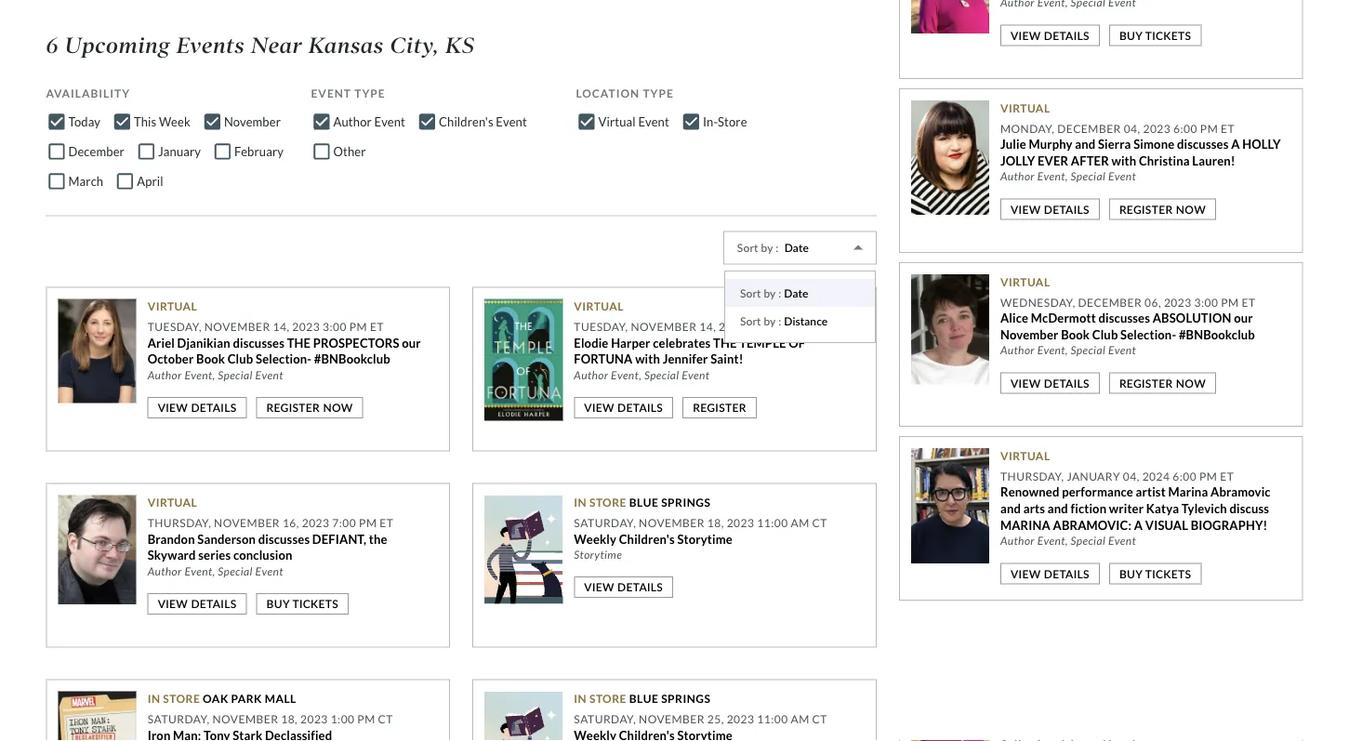 Task type: vqa. For each thing, say whether or not it's contained in the screenshot.


Task type: describe. For each thing, give the bounding box(es) containing it.
1 vertical spatial december
[[68, 144, 125, 159]]

other
[[334, 144, 366, 159]]

book inside virtual tuesday, november 14, 2023 3:00 pm et ariel djanikian discusses the prospectors our october book club selection- #bnbookclub author event, special event
[[196, 352, 225, 367]]

2 vertical spatial by
[[764, 314, 776, 327]]

mall
[[265, 692, 297, 706]]

store for in store oak park mall saturday, november 18, 2023 1:00 pm ct
[[163, 692, 200, 706]]

selection- inside virtual wednesday, december 06, 2023 3:00 pm et alice mcdermott discusses absolution our november book club selection- #bnbookclub author event, special event
[[1121, 327, 1177, 342]]

et for our
[[1243, 295, 1257, 309]]

1 vertical spatial :
[[779, 286, 782, 300]]

register now for lauren!
[[1120, 202, 1207, 216]]

ks
[[446, 31, 475, 58]]

2 vertical spatial sort
[[741, 314, 761, 327]]

series
[[198, 548, 231, 563]]

katya
[[1147, 501, 1180, 516]]

author event
[[334, 114, 406, 129]]

november inside in store oak park mall saturday, november 18, 2023 1:00 pm ct
[[213, 712, 279, 726]]

author down event type
[[334, 114, 372, 129]]

event inside "virtual thursday, january 04, 2024 6:00 pm et renowned performance artist marina abramovic and arts and fiction writer katya tylevich discuss marina abramovic: a visual biography! author event, special event"
[[1109, 534, 1137, 547]]

discusses inside virtual monday, december 04, 2023 6:00 pm et julie murphy and sierra simone discusses a holly jolly ever after with christina lauren! author event, special event
[[1178, 137, 1230, 152]]

children's event
[[439, 114, 527, 129]]

event, inside virtual monday, december 04, 2023 6:00 pm et julie murphy and sierra simone discusses a holly jolly ever after with christina lauren! author event, special event
[[1038, 169, 1069, 183]]

details for brandon sanderson discusses defiant, the skyward series conclusion
[[191, 597, 237, 611]]

pm for the
[[359, 516, 377, 530]]

this
[[134, 114, 157, 129]]

discusses for ariel djanikian discusses the prospectors our october book club selection- #bnbookclub
[[233, 335, 285, 350]]

weekly children's storytime link
[[574, 532, 733, 546]]

club inside virtual wednesday, december 06, 2023 3:00 pm et alice mcdermott discusses absolution our november book club selection- #bnbookclub author event, special event
[[1093, 327, 1119, 342]]

view right mary kay andrews discusses bright lights, big christmas with adriana trigiani image
[[1011, 28, 1041, 42]]

register inside "button"
[[693, 401, 747, 414]]

2023 inside virtual monday, december 04, 2023 6:00 pm et julie murphy and sierra simone discusses a holly jolly ever after with christina lauren! author event, special event
[[1144, 121, 1172, 135]]

18, inside in store oak park mall saturday, november 18, 2023 1:00 pm ct
[[281, 712, 298, 726]]

special inside "virtual thursday, january 04, 2024 6:00 pm et renowned performance artist marina abramovic and arts and fiction writer katya tylevich discuss marina abramovic: a visual biography! author event, special event"
[[1071, 534, 1106, 547]]

event, inside virtual tuesday, november 14, 2023 5:30 pm et elodie harper celebrates the temple of fortuna with jennifer saint! author event, special event
[[611, 368, 642, 381]]

type for virtual
[[643, 86, 674, 100]]

event inside virtual thursday, november 16, 2023 7:00 pm et brandon sanderson discusses defiant, the skyward series conclusion author event, special event
[[255, 564, 283, 578]]

renowned performance artist marina abramovic and arts and fiction writer katya tylevich discuss marina abramovic: a visual biography! link
[[1001, 485, 1272, 533]]

alice
[[1001, 311, 1029, 326]]

renowned
[[1001, 485, 1060, 500]]

performance
[[1063, 485, 1134, 500]]

location
[[576, 86, 640, 100]]

harper
[[611, 335, 651, 350]]

virtual for virtual tuesday, november 14, 2023 3:00 pm et ariel djanikian discusses the prospectors our october book club selection- #bnbookclub author event, special event
[[148, 299, 197, 313]]

iron man: tony stark declassified image
[[58, 692, 136, 742]]

club inside virtual tuesday, november 14, 2023 3:00 pm et ariel djanikian discusses the prospectors our october book club selection- #bnbookclub author event, special event
[[228, 352, 253, 367]]

et for abramovic
[[1221, 469, 1235, 483]]

brandon sanderson discusses defiant, the skyward series conclusion image
[[58, 495, 136, 605]]

with inside virtual monday, december 04, 2023 6:00 pm et julie murphy and sierra simone discusses a holly jolly ever after with christina lauren! author event, special event
[[1112, 153, 1137, 168]]

0 vertical spatial storytime
[[678, 532, 733, 546]]

6
[[46, 31, 59, 58]]

#bnbookclub inside virtual wednesday, december 06, 2023 3:00 pm et alice mcdermott discusses absolution our november book club selection- #bnbookclub author event, special event
[[1180, 327, 1256, 342]]

fortuna
[[574, 352, 633, 367]]

virtual for virtual thursday, january 04, 2024 6:00 pm et renowned performance artist marina abramovic and arts and fiction writer katya tylevich discuss marina abramovic: a visual biography! author event, special event
[[1001, 449, 1051, 462]]

blue springs link for saturday, november 18, 2023
[[630, 496, 711, 509]]

view for ariel djanikian discusses the prospectors our october book club selection- #bnbookclub
[[158, 401, 188, 414]]

view details link for alice mcdermott discusses absolution our november book club selection- #bnbookclub
[[1001, 373, 1101, 394]]

0 vertical spatial sort by : date
[[738, 241, 809, 254]]

november inside virtual wednesday, december 06, 2023 3:00 pm et alice mcdermott discusses absolution our november book club selection- #bnbookclub author event, special event
[[1001, 327, 1059, 342]]

2024
[[1143, 469, 1171, 483]]

november inside in store blue springs saturday, november 18, 2023 11:00 am ct weekly children's storytime storytime
[[639, 516, 705, 530]]

virtual thursday, january 04, 2024 6:00 pm et renowned performance artist marina abramovic and arts and fiction writer katya tylevich discuss marina abramovic: a visual biography! author event, special event
[[1001, 449, 1272, 547]]

november inside in store blue springs saturday, november 25, 2023 11:00 am ct
[[639, 712, 705, 726]]

am for in store blue springs saturday, november 18, 2023 11:00 am ct weekly children's storytime storytime
[[791, 516, 810, 530]]

0 horizontal spatial january
[[158, 144, 201, 159]]

discusses for brandon sanderson discusses defiant, the skyward series conclusion
[[258, 532, 310, 546]]

0 horizontal spatial storytime
[[574, 548, 623, 561]]

1 date from the top
[[785, 241, 809, 254]]

julie
[[1001, 137, 1027, 152]]

tuesday, for elodie
[[574, 320, 629, 333]]

author inside virtual tuesday, november 14, 2023 5:30 pm et elodie harper celebrates the temple of fortuna with jennifer saint! author event, special event
[[574, 368, 609, 381]]

1:00
[[331, 712, 355, 726]]

blue for in store blue springs saturday, november 25, 2023 11:00 am ct
[[630, 692, 659, 706]]

virtual for virtual tuesday, november 14, 2023 5:30 pm et elodie harper celebrates the temple of fortuna with jennifer saint! author event, special event
[[574, 299, 624, 313]]

view details for brandon sanderson discusses defiant, the skyward series conclusion
[[158, 597, 237, 611]]

list box containing sort by :
[[726, 272, 875, 342]]

event type
[[311, 86, 386, 100]]

2023 inside virtual thursday, november 16, 2023 7:00 pm et brandon sanderson discusses defiant, the skyward series conclusion author event, special event
[[302, 516, 330, 530]]

buy tickets button for the
[[256, 593, 349, 615]]

event inside virtual tuesday, november 14, 2023 3:00 pm et ariel djanikian discusses the prospectors our october book club selection- #bnbookclub author event, special event
[[255, 368, 283, 381]]

7:00
[[332, 516, 357, 530]]

now for our
[[1177, 376, 1207, 390]]

a inside "virtual thursday, january 04, 2024 6:00 pm et renowned performance artist marina abramovic and arts and fiction writer katya tylevich discuss marina abramovic: a visual biography! author event, special event"
[[1135, 518, 1144, 533]]

fiction
[[1071, 501, 1107, 516]]

mcdermott
[[1032, 311, 1097, 326]]

6 upcoming events near kansas city, ks
[[46, 31, 475, 58]]

in store oak park mall saturday, november 18, 2023 1:00 pm ct
[[148, 692, 393, 726]]

2023 inside virtual wednesday, december 06, 2023 3:00 pm et alice mcdermott discusses absolution our november book club selection- #bnbookclub author event, special event
[[1165, 295, 1193, 309]]

october
[[148, 352, 194, 367]]

view details for renowned performance artist marina abramovic and arts and fiction writer katya tylevich discuss marina abramovic: a visual biography!
[[1011, 567, 1090, 580]]

saturday, inside in store oak park mall saturday, november 18, 2023 1:00 pm ct
[[148, 712, 210, 726]]

sort by : distance
[[741, 314, 828, 327]]

november up february
[[224, 114, 281, 129]]

view details link for weekly children's storytime
[[574, 577, 674, 598]]

jolly
[[1001, 153, 1036, 168]]

location type
[[576, 86, 674, 100]]

pm for prospectors
[[350, 320, 368, 333]]

0 horizontal spatial and
[[1001, 501, 1022, 516]]

oak park mall link
[[203, 692, 297, 706]]

writer
[[1110, 501, 1145, 516]]

distance
[[785, 314, 828, 327]]

ariel djanikian discusses the prospectors our october book club selection- #bnbookclub link
[[148, 335, 421, 367]]

prospectors
[[313, 335, 400, 350]]

author inside virtual tuesday, november 14, 2023 3:00 pm et ariel djanikian discusses the prospectors our october book club selection- #bnbookclub author event, special event
[[148, 368, 182, 381]]

julie murphy and sierra simone discusses a holly jolly ever after with christina lauren! image
[[912, 100, 990, 215]]

virtual thursday, november 16, 2023 7:00 pm et brandon sanderson discusses defiant, the skyward series conclusion author event, special event
[[148, 496, 394, 578]]

ct for in store blue springs saturday, november 18, 2023 11:00 am ct weekly children's storytime storytime
[[813, 516, 828, 530]]

3:00 for the
[[323, 320, 347, 333]]

upcoming
[[65, 31, 171, 58]]

availability
[[46, 86, 130, 100]]

virtual for virtual wednesday, december 06, 2023 3:00 pm et alice mcdermott discusses absolution our november book club selection- #bnbookclub author event, special event
[[1001, 275, 1051, 288]]

wednesday,
[[1001, 295, 1076, 309]]

details for ariel djanikian discusses the prospectors our october book club selection- #bnbookclub
[[191, 401, 237, 414]]

after
[[1072, 153, 1110, 168]]

view for renowned performance artist marina abramovic and arts and fiction writer katya tylevich discuss marina abramovic: a visual biography!
[[1011, 567, 1041, 580]]

18, inside in store blue springs saturday, november 18, 2023 11:00 am ct weekly children's storytime storytime
[[708, 516, 725, 530]]

ever
[[1038, 153, 1069, 168]]

type for author
[[355, 86, 386, 100]]

special inside virtual wednesday, december 06, 2023 3:00 pm et alice mcdermott discusses absolution our november book club selection- #bnbookclub author event, special event
[[1071, 343, 1106, 357]]

register for special
[[267, 401, 320, 414]]

register for event
[[1120, 376, 1174, 390]]

14, for discusses
[[273, 320, 290, 333]]

event, inside virtual tuesday, november 14, 2023 3:00 pm et ariel djanikian discusses the prospectors our october book club selection- #bnbookclub author event, special event
[[185, 368, 215, 381]]

our inside virtual tuesday, november 14, 2023 3:00 pm et ariel djanikian discusses the prospectors our october book club selection- #bnbookclub author event, special event
[[402, 335, 421, 350]]

oak
[[203, 692, 229, 706]]

virtual tuesday, november 14, 2023 3:00 pm et ariel djanikian discusses the prospectors our october book club selection- #bnbookclub author event, special event
[[148, 299, 421, 381]]

and inside virtual monday, december 04, 2023 6:00 pm et julie murphy and sierra simone discusses a holly jolly ever after with christina lauren! author event, special event
[[1076, 137, 1096, 152]]

tickets for abramovic
[[1146, 567, 1192, 580]]

november inside virtual tuesday, november 14, 2023 3:00 pm et ariel djanikian discusses the prospectors our october book club selection- #bnbookclub author event, special event
[[204, 320, 271, 333]]

alice mcdermott discusses absolution our november book club selection- #bnbookclub link
[[1001, 311, 1256, 342]]

lauren!
[[1193, 153, 1236, 168]]

marina
[[1169, 485, 1209, 500]]

blue for in store blue springs saturday, november 18, 2023 11:00 am ct weekly children's storytime storytime
[[630, 496, 659, 509]]

1 option from the top
[[726, 279, 875, 307]]

park
[[231, 692, 262, 706]]

tickets for the
[[293, 597, 339, 611]]

jennifer
[[663, 352, 709, 367]]

now for prospectors
[[323, 401, 353, 414]]

virtual wednesday, december 06, 2023 3:00 pm et alice mcdermott discusses absolution our november book club selection- #bnbookclub author event, special event
[[1001, 275, 1257, 357]]

week
[[159, 114, 191, 129]]

#bnbookclub inside virtual tuesday, november 14, 2023 3:00 pm et ariel djanikian discusses the prospectors our october book club selection- #bnbookclub author event, special event
[[314, 352, 391, 367]]

register button
[[683, 397, 757, 419]]

2023 inside virtual tuesday, november 14, 2023 5:30 pm et elodie harper celebrates the temple of fortuna with jennifer saint! author event, special event
[[719, 320, 747, 333]]

6:00 for abramovic
[[1173, 469, 1198, 483]]

monday,
[[1001, 121, 1055, 135]]

discusses for alice mcdermott discusses absolution our november book club selection- #bnbookclub
[[1099, 311, 1151, 326]]

pm for abramovic
[[1200, 469, 1218, 483]]

djanikian
[[177, 335, 231, 350]]

december for alice
[[1079, 295, 1143, 309]]

tuesday, for ariel
[[148, 320, 202, 333]]

defiant,
[[312, 532, 367, 546]]

november inside virtual thursday, november 16, 2023 7:00 pm et brandon sanderson discusses defiant, the skyward series conclusion author event, special event
[[214, 516, 280, 530]]

details for julie murphy and sierra simone discusses a holly jolly ever after with christina lauren!
[[1045, 202, 1090, 216]]

near
[[251, 31, 303, 58]]

1 vertical spatial sort by : date
[[741, 286, 809, 300]]

details for renowned performance artist marina abramovic and arts and fiction writer katya tylevich discuss marina abramovic: a visual biography!
[[1045, 567, 1090, 580]]

in inside in store blue springs saturday, november 25, 2023 11:00 am ct
[[574, 692, 587, 706]]

0 vertical spatial by
[[762, 241, 773, 254]]

event
[[311, 86, 352, 100]]

a inside virtual monday, december 04, 2023 6:00 pm et julie murphy and sierra simone discusses a holly jolly ever after with christina lauren! author event, special event
[[1232, 137, 1241, 152]]

2023 inside in store oak park mall saturday, november 18, 2023 1:00 pm ct
[[300, 712, 328, 726]]

julie murphy and sierra simone discusses a holly jolly ever after with christina lauren! link
[[1001, 137, 1282, 168]]

event, inside "virtual thursday, january 04, 2024 6:00 pm et renowned performance artist marina abramovic and arts and fiction writer katya tylevich discuss marina abramovic: a visual biography! author event, special event"
[[1038, 534, 1069, 547]]

6:00 for simone
[[1174, 121, 1198, 135]]

pm for simone
[[1201, 121, 1219, 135]]

register now for event
[[1120, 376, 1207, 390]]

in store blue springs saturday, november 18, 2023 11:00 am ct weekly children's storytime storytime
[[574, 496, 828, 561]]

our inside virtual wednesday, december 06, 2023 3:00 pm et alice mcdermott discusses absolution our november book club selection- #bnbookclub author event, special event
[[1235, 311, 1254, 326]]

0 vertical spatial buy
[[1120, 28, 1143, 42]]

author inside virtual wednesday, december 06, 2023 3:00 pm et alice mcdermott discusses absolution our november book club selection- #bnbookclub author event, special event
[[1001, 343, 1036, 357]]

christina
[[1140, 153, 1191, 168]]

elodie harper celebrates the temple of fortuna with jennifer saint! image
[[485, 299, 563, 421]]

view details for weekly children's storytime
[[585, 581, 664, 594]]

event inside virtual wednesday, december 06, 2023 3:00 pm et alice mcdermott discusses absolution our november book club selection- #bnbookclub author event, special event
[[1109, 343, 1137, 357]]

register now button for lauren!
[[1110, 199, 1217, 220]]

ct for in store blue springs saturday, november 25, 2023 11:00 am ct
[[813, 712, 828, 726]]

0 vertical spatial :
[[776, 241, 779, 254]]

abramovic:
[[1054, 518, 1132, 533]]

14, for celebrates
[[700, 320, 717, 333]]

sanderson
[[198, 532, 256, 546]]

absolution
[[1153, 311, 1232, 326]]

virtual for virtual monday, december 04, 2023 6:00 pm et julie murphy and sierra simone discusses a holly jolly ever after with christina lauren! author event, special event
[[1001, 101, 1051, 114]]

thursday, for renowned
[[1001, 469, 1065, 483]]

0 vertical spatial tickets
[[1146, 28, 1192, 42]]



Task type: locate. For each thing, give the bounding box(es) containing it.
1 blue springs link from the top
[[630, 496, 711, 509]]

view for elodie harper celebrates the temple of fortuna with jennifer saint!
[[585, 401, 615, 414]]

abramovic
[[1211, 485, 1272, 500]]

event, inside virtual wednesday, december 06, 2023 3:00 pm et alice mcdermott discusses absolution our november book club selection- #bnbookclub author event, special event
[[1038, 343, 1069, 357]]

1 horizontal spatial #bnbookclub
[[1180, 327, 1256, 342]]

2 vertical spatial tickets
[[293, 597, 339, 611]]

january inside "virtual thursday, january 04, 2024 6:00 pm et renowned performance artist marina abramovic and arts and fiction writer katya tylevich discuss marina abramovic: a visual biography! author event, special event"
[[1068, 469, 1121, 483]]

0 horizontal spatial club
[[228, 352, 253, 367]]

event, down djanikian
[[185, 368, 215, 381]]

saturday, for in store blue springs saturday, november 25, 2023 11:00 am ct
[[574, 712, 637, 726]]

now for simone
[[1177, 202, 1207, 216]]

children's inside in store blue springs saturday, november 18, 2023 11:00 am ct weekly children's storytime storytime
[[619, 532, 675, 546]]

kansas
[[309, 31, 384, 58]]

with inside virtual tuesday, november 14, 2023 5:30 pm et elodie harper celebrates the temple of fortuna with jennifer saint! author event, special event
[[636, 352, 661, 367]]

1 vertical spatial buy tickets
[[1120, 567, 1192, 580]]

january up the performance
[[1068, 469, 1121, 483]]

1 horizontal spatial selection-
[[1121, 327, 1177, 342]]

november
[[224, 114, 281, 129], [204, 320, 271, 333], [631, 320, 697, 333], [1001, 327, 1059, 342], [214, 516, 280, 530], [639, 516, 705, 530], [213, 712, 279, 726], [639, 712, 705, 726]]

option
[[726, 279, 875, 307], [726, 307, 875, 335]]

et for temple
[[797, 320, 811, 333]]

register now button for special
[[256, 397, 363, 419]]

author inside virtual thursday, november 16, 2023 7:00 pm et brandon sanderson discusses defiant, the skyward series conclusion author event, special event
[[148, 564, 182, 578]]

1 vertical spatial register now
[[1120, 376, 1207, 390]]

today
[[68, 114, 100, 129]]

option up the of
[[726, 307, 875, 335]]

tuesday,
[[148, 320, 202, 333], [574, 320, 629, 333]]

december up march on the left top of page
[[68, 144, 125, 159]]

1 horizontal spatial our
[[1235, 311, 1254, 326]]

marina
[[1001, 518, 1051, 533]]

december
[[1058, 121, 1122, 135], [68, 144, 125, 159], [1079, 295, 1143, 309]]

selection-
[[1121, 327, 1177, 342], [256, 352, 312, 367]]

view
[[1011, 28, 1041, 42], [1011, 202, 1041, 216], [1011, 376, 1041, 390], [158, 401, 188, 414], [585, 401, 615, 414], [1011, 567, 1041, 580], [585, 581, 615, 594], [158, 597, 188, 611]]

1 vertical spatial january
[[1068, 469, 1121, 483]]

event inside virtual tuesday, november 14, 2023 5:30 pm et elodie harper celebrates the temple of fortuna with jennifer saint! author event, special event
[[682, 368, 710, 381]]

view details link for renowned performance artist marina abramovic and arts and fiction writer katya tylevich discuss marina abramovic: a visual biography!
[[1001, 563, 1101, 585]]

2 date from the top
[[785, 286, 809, 300]]

2 option from the top
[[726, 307, 875, 335]]

details for weekly children's storytime
[[618, 581, 664, 594]]

view details for julie murphy and sierra simone discusses a holly jolly ever after with christina lauren!
[[1011, 202, 1090, 216]]

pm inside in store oak park mall saturday, november 18, 2023 1:00 pm ct
[[358, 712, 376, 726]]

in-store
[[703, 114, 748, 129]]

1 horizontal spatial storytime
[[678, 532, 733, 546]]

our right the absolution
[[1235, 311, 1254, 326]]

springs up the weekly children's storytime link
[[662, 496, 711, 509]]

visual
[[1146, 518, 1189, 533]]

0 vertical spatial january
[[158, 144, 201, 159]]

1 11:00 from the top
[[758, 516, 789, 530]]

0 horizontal spatial children's
[[439, 114, 494, 129]]

1 type from the left
[[355, 86, 386, 100]]

renowned performance artist marina abramovic and arts and fiction writer katya tylevich discuss marina abramovic: a visual biography! image
[[912, 448, 990, 564]]

0 horizontal spatial 14,
[[273, 320, 290, 333]]

the left prospectors
[[287, 335, 311, 350]]

0 horizontal spatial a
[[1135, 518, 1144, 533]]

1 vertical spatial our
[[402, 335, 421, 350]]

view down fortuna
[[585, 401, 615, 414]]

children's down ks
[[439, 114, 494, 129]]

et for simone
[[1222, 121, 1236, 135]]

0 vertical spatial 18,
[[708, 516, 725, 530]]

ct
[[813, 516, 828, 530], [378, 712, 393, 726], [813, 712, 828, 726]]

1 vertical spatial club
[[228, 352, 253, 367]]

weekly children's storytime image
[[485, 495, 563, 605], [485, 692, 563, 742]]

pm inside virtual thursday, november 16, 2023 7:00 pm et brandon sanderson discusses defiant, the skyward series conclusion author event, special event
[[359, 516, 377, 530]]

1 tuesday, from the left
[[148, 320, 202, 333]]

with down harper
[[636, 352, 661, 367]]

thursday, for brandon
[[148, 516, 211, 530]]

2 blue springs link from the top
[[630, 692, 711, 706]]

register now button down alice mcdermott discusses absolution our november book club selection- #bnbookclub link
[[1110, 373, 1217, 394]]

2023 left 5:30
[[719, 320, 747, 333]]

view details for elodie harper celebrates the temple of fortuna with jennifer saint!
[[585, 401, 664, 414]]

1 vertical spatial storytime
[[574, 548, 623, 561]]

2 vertical spatial buy tickets button
[[256, 593, 349, 615]]

now down lauren!
[[1177, 202, 1207, 216]]

saturday, for in store blue springs saturday, november 18, 2023 11:00 am ct weekly children's storytime storytime
[[574, 516, 637, 530]]

pm up the absolution
[[1222, 295, 1240, 309]]

pm inside virtual tuesday, november 14, 2023 3:00 pm et ariel djanikian discusses the prospectors our october book club selection- #bnbookclub author event, special event
[[350, 320, 368, 333]]

1 am from the top
[[791, 516, 810, 530]]

0 vertical spatial club
[[1093, 327, 1119, 342]]

thursday, inside virtual thursday, november 16, 2023 7:00 pm et brandon sanderson discusses defiant, the skyward series conclusion author event, special event
[[148, 516, 211, 530]]

saint!
[[711, 352, 744, 367]]

club
[[1093, 327, 1119, 342], [228, 352, 253, 367]]

16,
[[283, 516, 299, 530]]

pm inside "virtual thursday, january 04, 2024 6:00 pm et renowned performance artist marina abramovic and arts and fiction writer katya tylevich discuss marina abramovic: a visual biography! author event, special event"
[[1200, 469, 1218, 483]]

3:00
[[1195, 295, 1219, 309], [323, 320, 347, 333]]

discusses inside virtual tuesday, november 14, 2023 3:00 pm et ariel djanikian discusses the prospectors our october book club selection- #bnbookclub author event, special event
[[233, 335, 285, 350]]

with down sierra
[[1112, 153, 1137, 168]]

special inside virtual monday, december 04, 2023 6:00 pm et julie murphy and sierra simone discusses a holly jolly ever after with christina lauren! author event, special event
[[1071, 169, 1106, 183]]

2023 inside virtual tuesday, november 14, 2023 3:00 pm et ariel djanikian discusses the prospectors our october book club selection- #bnbookclub author event, special event
[[292, 320, 320, 333]]

06,
[[1145, 295, 1162, 309]]

blue springs link for saturday, november 25, 2023
[[630, 692, 711, 706]]

0 vertical spatial springs
[[662, 496, 711, 509]]

sierra
[[1099, 137, 1132, 152]]

special
[[1071, 169, 1106, 183], [1071, 343, 1106, 357], [218, 368, 253, 381], [645, 368, 680, 381], [1071, 534, 1106, 547], [218, 564, 253, 578]]

virtual up elodie
[[574, 299, 624, 313]]

et inside virtual tuesday, november 14, 2023 3:00 pm et ariel djanikian discusses the prospectors our october book club selection- #bnbookclub author event, special event
[[370, 320, 384, 333]]

view for brandon sanderson discusses defiant, the skyward series conclusion
[[158, 597, 188, 611]]

simone
[[1134, 137, 1175, 152]]

in inside in store oak park mall saturday, november 18, 2023 1:00 pm ct
[[148, 692, 160, 706]]

the
[[369, 532, 388, 546]]

virtual monday, december 04, 2023 6:00 pm et julie murphy and sierra simone discusses a holly jolly ever after with christina lauren! author event, special event
[[1001, 101, 1282, 183]]

list box
[[726, 272, 875, 342]]

november down park
[[213, 712, 279, 726]]

virtual inside virtual wednesday, december 06, 2023 3:00 pm et alice mcdermott discusses absolution our november book club selection- #bnbookclub author event, special event
[[1001, 275, 1051, 288]]

1 horizontal spatial and
[[1048, 501, 1069, 516]]

view down 'weekly'
[[585, 581, 615, 594]]

11:00 inside in store blue springs saturday, november 25, 2023 11:00 am ct
[[758, 712, 789, 726]]

14, inside virtual tuesday, november 14, 2023 5:30 pm et elodie harper celebrates the temple of fortuna with jennifer saint! author event, special event
[[700, 320, 717, 333]]

now down the absolution
[[1177, 376, 1207, 390]]

1 vertical spatial by
[[764, 286, 776, 300]]

book inside virtual wednesday, december 06, 2023 3:00 pm et alice mcdermott discusses absolution our november book club selection- #bnbookclub author event, special event
[[1062, 327, 1091, 342]]

1 the from the left
[[287, 335, 311, 350]]

0 horizontal spatial with
[[636, 352, 661, 367]]

2023 up the weekly children's storytime link
[[727, 516, 755, 530]]

blue inside in store blue springs saturday, november 18, 2023 11:00 am ct weekly children's storytime storytime
[[630, 496, 659, 509]]

sort
[[738, 241, 759, 254], [741, 286, 761, 300], [741, 314, 761, 327]]

2 weekly children's storytime image from the top
[[485, 692, 563, 742]]

1 vertical spatial sort
[[741, 286, 761, 300]]

1 vertical spatial 04,
[[1124, 469, 1140, 483]]

thursday,
[[1001, 469, 1065, 483], [148, 516, 211, 530]]

1 horizontal spatial type
[[643, 86, 674, 100]]

option up distance
[[726, 279, 875, 307]]

#bnbookclub down prospectors
[[314, 352, 391, 367]]

0 horizontal spatial the
[[287, 335, 311, 350]]

2023 up the ariel djanikian discusses the prospectors our october book club selection- #bnbookclub link
[[292, 320, 320, 333]]

november down alice
[[1001, 327, 1059, 342]]

murphy
[[1029, 137, 1073, 152]]

et inside virtual monday, december 04, 2023 6:00 pm et julie murphy and sierra simone discusses a holly jolly ever after with christina lauren! author event, special event
[[1222, 121, 1236, 135]]

virtual inside "virtual thursday, january 04, 2024 6:00 pm et renowned performance artist marina abramovic and arts and fiction writer katya tylevich discuss marina abramovic: a visual biography! author event, special event"
[[1001, 449, 1051, 462]]

1 vertical spatial #bnbookclub
[[314, 352, 391, 367]]

in for ct
[[148, 692, 160, 706]]

04, inside "virtual thursday, january 04, 2024 6:00 pm et renowned performance artist marina abramovic and arts and fiction writer katya tylevich discuss marina abramovic: a visual biography! author event, special event"
[[1124, 469, 1140, 483]]

selection- inside virtual tuesday, november 14, 2023 3:00 pm et ariel djanikian discusses the prospectors our october book club selection- #bnbookclub author event, special event
[[256, 352, 312, 367]]

1 vertical spatial blue
[[630, 692, 659, 706]]

0 vertical spatial buy tickets
[[1120, 28, 1192, 42]]

view details link for elodie harper celebrates the temple of fortuna with jennifer saint!
[[574, 397, 674, 419]]

register down the saint!
[[693, 401, 747, 414]]

register for lauren!
[[1120, 202, 1174, 216]]

in-
[[703, 114, 718, 129]]

author down the jolly
[[1001, 169, 1036, 183]]

november up the sanderson
[[214, 516, 280, 530]]

special down djanikian
[[218, 368, 253, 381]]

special down series at the left bottom of page
[[218, 564, 253, 578]]

14, up elodie harper celebrates the temple of fortuna with jennifer saint! link
[[700, 320, 717, 333]]

brandon sanderson discusses defiant, the skyward series conclusion link
[[148, 532, 388, 563]]

tuesday, inside virtual tuesday, november 14, 2023 5:30 pm et elodie harper celebrates the temple of fortuna with jennifer saint! author event, special event
[[574, 320, 629, 333]]

blue inside in store blue springs saturday, november 25, 2023 11:00 am ct
[[630, 692, 659, 706]]

special inside virtual tuesday, november 14, 2023 3:00 pm et ariel djanikian discusses the prospectors our october book club selection- #bnbookclub author event, special event
[[218, 368, 253, 381]]

18,
[[708, 516, 725, 530], [281, 712, 298, 726]]

1 horizontal spatial the
[[714, 335, 737, 350]]

14, up the ariel djanikian discusses the prospectors our october book club selection- #bnbookclub link
[[273, 320, 290, 333]]

1 vertical spatial buy
[[1120, 567, 1143, 580]]

am inside in store blue springs saturday, november 18, 2023 11:00 am ct weekly children's storytime storytime
[[791, 516, 810, 530]]

view details
[[1011, 28, 1090, 42], [1011, 202, 1090, 216], [1011, 376, 1090, 390], [158, 401, 237, 414], [585, 401, 664, 414], [1011, 567, 1090, 580], [585, 581, 664, 594], [158, 597, 237, 611]]

register
[[1120, 202, 1174, 216], [1120, 376, 1174, 390], [267, 401, 320, 414], [693, 401, 747, 414]]

celebrates
[[653, 335, 711, 350]]

2023 inside in store blue springs saturday, november 18, 2023 11:00 am ct weekly children's storytime storytime
[[727, 516, 755, 530]]

1 horizontal spatial 18,
[[708, 516, 725, 530]]

view for alice mcdermott discusses absolution our november book club selection- #bnbookclub
[[1011, 376, 1041, 390]]

pm up the of
[[776, 320, 794, 333]]

virtual up wednesday,
[[1001, 275, 1051, 288]]

11:00 for in store blue springs saturday, november 18, 2023 11:00 am ct weekly children's storytime storytime
[[758, 516, 789, 530]]

1 horizontal spatial with
[[1112, 153, 1137, 168]]

january down week
[[158, 144, 201, 159]]

conclusion
[[233, 548, 293, 563]]

virtual for virtual event
[[599, 114, 636, 129]]

january
[[158, 144, 201, 159], [1068, 469, 1121, 483]]

2 horizontal spatial and
[[1076, 137, 1096, 152]]

view for julie murphy and sierra simone discusses a holly jolly ever after with christina lauren!
[[1011, 202, 1041, 216]]

0 vertical spatial weekly children's storytime image
[[485, 495, 563, 605]]

2 vertical spatial register now
[[267, 401, 353, 414]]

arts
[[1024, 501, 1046, 516]]

ct inside in store oak park mall saturday, november 18, 2023 1:00 pm ct
[[378, 712, 393, 726]]

04, left '2024'
[[1124, 469, 1140, 483]]

5:30
[[750, 320, 774, 333]]

0 vertical spatial blue springs link
[[630, 496, 711, 509]]

our
[[1235, 311, 1254, 326], [402, 335, 421, 350]]

2 springs from the top
[[662, 692, 711, 706]]

special down jennifer
[[645, 368, 680, 381]]

0 horizontal spatial thursday,
[[148, 516, 211, 530]]

november up djanikian
[[204, 320, 271, 333]]

the for prospectors
[[287, 335, 311, 350]]

blue springs link
[[630, 496, 711, 509], [630, 692, 711, 706]]

event, down the marina
[[1038, 534, 1069, 547]]

2023
[[1144, 121, 1172, 135], [1165, 295, 1193, 309], [292, 320, 320, 333], [719, 320, 747, 333], [302, 516, 330, 530], [727, 516, 755, 530], [300, 712, 328, 726], [727, 712, 755, 726]]

2 type from the left
[[643, 86, 674, 100]]

1 vertical spatial springs
[[662, 692, 711, 706]]

ariel
[[148, 335, 175, 350]]

0 vertical spatial date
[[785, 241, 809, 254]]

november inside virtual tuesday, november 14, 2023 5:30 pm et elodie harper celebrates the temple of fortuna with jennifer saint! author event, special event
[[631, 320, 697, 333]]

register now down christina
[[1120, 202, 1207, 216]]

pm for our
[[1222, 295, 1240, 309]]

the inside virtual tuesday, november 14, 2023 5:30 pm et elodie harper celebrates the temple of fortuna with jennifer saint! author event, special event
[[714, 335, 737, 350]]

virtual inside virtual tuesday, november 14, 2023 5:30 pm et elodie harper celebrates the temple of fortuna with jennifer saint! author event, special event
[[574, 299, 624, 313]]

and up "after"
[[1076, 137, 1096, 152]]

1 vertical spatial a
[[1135, 518, 1144, 533]]

1 weekly children's storytime image from the top
[[485, 495, 563, 605]]

store for in store blue springs saturday, november 18, 2023 11:00 am ct weekly children's storytime storytime
[[590, 496, 627, 509]]

view down the marina
[[1011, 567, 1041, 580]]

december up sierra
[[1058, 121, 1122, 135]]

now
[[1177, 202, 1207, 216], [1177, 376, 1207, 390], [323, 401, 353, 414]]

2 vertical spatial december
[[1079, 295, 1143, 309]]

special inside virtual tuesday, november 14, 2023 5:30 pm et elodie harper celebrates the temple of fortuna with jennifer saint! author event, special event
[[645, 368, 680, 381]]

pm up prospectors
[[350, 320, 368, 333]]

saturday, inside in store blue springs saturday, november 18, 2023 11:00 am ct weekly children's storytime storytime
[[574, 516, 637, 530]]

0 vertical spatial register now
[[1120, 202, 1207, 216]]

this week
[[134, 114, 191, 129]]

club down djanikian
[[228, 352, 253, 367]]

store for in store blue springs saturday, november 25, 2023 11:00 am ct
[[590, 692, 627, 706]]

0 vertical spatial a
[[1232, 137, 1241, 152]]

pm for temple
[[776, 320, 794, 333]]

author inside "virtual thursday, january 04, 2024 6:00 pm et renowned performance artist marina abramovic and arts and fiction writer katya tylevich discuss marina abramovic: a visual biography! author event, special event"
[[1001, 534, 1036, 547]]

discusses
[[1178, 137, 1230, 152], [1099, 311, 1151, 326], [233, 335, 285, 350], [258, 532, 310, 546]]

the
[[287, 335, 311, 350], [714, 335, 737, 350]]

2 vertical spatial :
[[779, 314, 782, 327]]

pm right 1:00
[[358, 712, 376, 726]]

et for prospectors
[[370, 320, 384, 333]]

buy tickets button for abramovic
[[1110, 563, 1202, 585]]

ariel djanikian discusses the prospectors our october book club selection- #bnbookclub image
[[58, 299, 136, 403]]

25,
[[708, 712, 725, 726]]

6:00 inside "virtual thursday, january 04, 2024 6:00 pm et renowned performance artist marina abramovic and arts and fiction writer katya tylevich discuss marina abramovic: a visual biography! author event, special event"
[[1173, 469, 1198, 483]]

event, down the ever
[[1038, 169, 1069, 183]]

#bnbookclub down the absolution
[[1180, 327, 1256, 342]]

2023 right the 25,
[[727, 712, 755, 726]]

am for in store blue springs saturday, november 25, 2023 11:00 am ct
[[791, 712, 810, 726]]

1 vertical spatial 3:00
[[323, 320, 347, 333]]

view down october
[[158, 401, 188, 414]]

et inside virtual thursday, november 16, 2023 7:00 pm et brandon sanderson discusses defiant, the skyward series conclusion author event, special event
[[380, 516, 394, 530]]

1 vertical spatial 6:00
[[1173, 469, 1198, 483]]

1 vertical spatial thursday,
[[148, 516, 211, 530]]

buy tickets for abramovic
[[1120, 567, 1192, 580]]

1 springs from the top
[[662, 496, 711, 509]]

city,
[[390, 31, 440, 58]]

0 horizontal spatial type
[[355, 86, 386, 100]]

2 vertical spatial buy
[[267, 597, 290, 611]]

special inside virtual thursday, november 16, 2023 7:00 pm et brandon sanderson discusses defiant, the skyward series conclusion author event, special event
[[218, 564, 253, 578]]

1 vertical spatial weekly children's storytime image
[[485, 692, 563, 742]]

register now for special
[[267, 401, 353, 414]]

3:00 inside virtual wednesday, december 06, 2023 3:00 pm et alice mcdermott discusses absolution our november book club selection- #bnbookclub author event, special event
[[1195, 295, 1219, 309]]

1 vertical spatial now
[[1177, 376, 1207, 390]]

store
[[718, 114, 748, 129], [590, 496, 627, 509], [163, 692, 200, 706], [590, 692, 627, 706]]

0 vertical spatial now
[[1177, 202, 1207, 216]]

blue
[[630, 496, 659, 509], [630, 692, 659, 706]]

weekly
[[574, 532, 617, 546]]

view down alice
[[1011, 376, 1041, 390]]

special down 'abramovic:'
[[1071, 534, 1106, 547]]

register now button for event
[[1110, 373, 1217, 394]]

virtual inside virtual monday, december 04, 2023 6:00 pm et julie murphy and sierra simone discusses a holly jolly ever after with christina lauren! author event, special event
[[1001, 101, 1051, 114]]

virtual up monday,
[[1001, 101, 1051, 114]]

1 vertical spatial with
[[636, 352, 661, 367]]

ct inside in store blue springs saturday, november 18, 2023 11:00 am ct weekly children's storytime storytime
[[813, 516, 828, 530]]

1 vertical spatial buy tickets button
[[1110, 563, 1202, 585]]

discuss
[[1230, 501, 1270, 516]]

0 horizontal spatial tuesday,
[[148, 320, 202, 333]]

details for elodie harper celebrates the temple of fortuna with jennifer saint!
[[618, 401, 664, 414]]

6:00 up simone
[[1174, 121, 1198, 135]]

0 vertical spatial december
[[1058, 121, 1122, 135]]

11:00 for in store blue springs saturday, november 25, 2023 11:00 am ct
[[758, 712, 789, 726]]

pm inside virtual wednesday, december 06, 2023 3:00 pm et alice mcdermott discusses absolution our november book club selection- #bnbookclub author event, special event
[[1222, 295, 1240, 309]]

0 vertical spatial buy tickets button
[[1110, 25, 1202, 46]]

buy tickets button
[[1110, 25, 1202, 46], [1110, 563, 1202, 585], [256, 593, 349, 615]]

by
[[762, 241, 773, 254], [764, 286, 776, 300], [764, 314, 776, 327]]

brandon
[[148, 532, 195, 546]]

view down "skyward"
[[158, 597, 188, 611]]

discusses right djanikian
[[233, 335, 285, 350]]

0 vertical spatial book
[[1062, 327, 1091, 342]]

2 tuesday, from the left
[[574, 320, 629, 333]]

view details for alice mcdermott discusses absolution our november book club selection- #bnbookclub
[[1011, 376, 1090, 390]]

virtual for virtual thursday, november 16, 2023 7:00 pm et brandon sanderson discusses defiant, the skyward series conclusion author event, special event
[[148, 496, 197, 509]]

author down the marina
[[1001, 534, 1036, 547]]

in inside in store blue springs saturday, november 18, 2023 11:00 am ct weekly children's storytime storytime
[[574, 496, 587, 509]]

view details link for ariel djanikian discusses the prospectors our october book club selection- #bnbookclub
[[148, 397, 247, 419]]

6:00 up the "marina"
[[1173, 469, 1198, 483]]

pm up the
[[359, 516, 377, 530]]

thursday, up brandon
[[148, 516, 211, 530]]

tickets
[[1146, 28, 1192, 42], [1146, 567, 1192, 580], [293, 597, 339, 611]]

6:00 inside virtual monday, december 04, 2023 6:00 pm et julie murphy and sierra simone discusses a holly jolly ever after with christina lauren! author event, special event
[[1174, 121, 1198, 135]]

thursday, up renowned at bottom
[[1001, 469, 1065, 483]]

1 horizontal spatial children's
[[619, 532, 675, 546]]

1 vertical spatial blue springs link
[[630, 692, 711, 706]]

view for weekly children's storytime
[[585, 581, 615, 594]]

saturday, inside in store blue springs saturday, november 25, 2023 11:00 am ct
[[574, 712, 637, 726]]

thursday, inside "virtual thursday, january 04, 2024 6:00 pm et renowned performance artist marina abramovic and arts and fiction writer katya tylevich discuss marina abramovic: a visual biography! author event, special event"
[[1001, 469, 1065, 483]]

store for in-store
[[718, 114, 748, 129]]

0 horizontal spatial book
[[196, 352, 225, 367]]

2023 left 1:00
[[300, 712, 328, 726]]

register down christina
[[1120, 202, 1174, 216]]

with
[[1112, 153, 1137, 168], [636, 352, 661, 367]]

2 14, from the left
[[700, 320, 717, 333]]

sort by : date
[[738, 241, 809, 254], [741, 286, 809, 300]]

the for temple
[[714, 335, 737, 350]]

type up author event
[[355, 86, 386, 100]]

register now button down the ariel djanikian discusses the prospectors our october book club selection- #bnbookclub link
[[256, 397, 363, 419]]

of
[[789, 335, 806, 350]]

04, for and
[[1125, 121, 1141, 135]]

and
[[1076, 137, 1096, 152], [1001, 501, 1022, 516], [1048, 501, 1069, 516]]

1 vertical spatial am
[[791, 712, 810, 726]]

04, up sierra
[[1125, 121, 1141, 135]]

discusses down 06,
[[1099, 311, 1151, 326]]

register down alice mcdermott discusses absolution our november book club selection- #bnbookclub link
[[1120, 376, 1174, 390]]

holly
[[1243, 137, 1282, 152]]

virtual tuesday, november 14, 2023 5:30 pm et elodie harper celebrates the temple of fortuna with jennifer saint! author event, special event
[[574, 299, 811, 381]]

register now down alice mcdermott discusses absolution our november book club selection- #bnbookclub link
[[1120, 376, 1207, 390]]

buy tickets for the
[[267, 597, 339, 611]]

0 vertical spatial 6:00
[[1174, 121, 1198, 135]]

0 horizontal spatial 18,
[[281, 712, 298, 726]]

0 vertical spatial 3:00
[[1195, 295, 1219, 309]]

elodie harper celebrates the temple of fortuna with jennifer saint! link
[[574, 335, 806, 367]]

virtual
[[1001, 101, 1051, 114], [599, 114, 636, 129], [1001, 275, 1051, 288], [148, 299, 197, 313], [574, 299, 624, 313], [1001, 449, 1051, 462], [148, 496, 197, 509]]

biography!
[[1192, 518, 1269, 533]]

march
[[68, 174, 103, 188]]

skyward
[[148, 548, 196, 563]]

ct inside in store blue springs saturday, november 25, 2023 11:00 am ct
[[813, 712, 828, 726]]

event, down series at the left bottom of page
[[185, 564, 215, 578]]

a left holly
[[1232, 137, 1241, 152]]

elodie
[[574, 335, 609, 350]]

store inside in store blue springs saturday, november 18, 2023 11:00 am ct weekly children's storytime storytime
[[590, 496, 627, 509]]

the inside virtual tuesday, november 14, 2023 3:00 pm et ariel djanikian discusses the prospectors our october book club selection- #bnbookclub author event, special event
[[287, 335, 311, 350]]

1 horizontal spatial january
[[1068, 469, 1121, 483]]

pm inside virtual monday, december 04, 2023 6:00 pm et julie murphy and sierra simone discusses a holly jolly ever after with christina lauren! author event, special event
[[1201, 121, 1219, 135]]

discusses inside virtual thursday, november 16, 2023 7:00 pm et brandon sanderson discusses defiant, the skyward series conclusion author event, special event
[[258, 532, 310, 546]]

alice mcdermott discusses absolution our november book club selection- #bnbookclub image
[[912, 274, 990, 385]]

2023 inside in store blue springs saturday, november 25, 2023 11:00 am ct
[[727, 712, 755, 726]]

springs up the 25,
[[662, 692, 711, 706]]

event, down fortuna
[[611, 368, 642, 381]]

virtual inside virtual thursday, november 16, 2023 7:00 pm et brandon sanderson discusses defiant, the skyward series conclusion author event, special event
[[148, 496, 197, 509]]

book down djanikian
[[196, 352, 225, 367]]

1 horizontal spatial club
[[1093, 327, 1119, 342]]

mary kay andrews discusses bright lights, big christmas with adriana trigiani image
[[912, 0, 990, 33]]

0 vertical spatial thursday,
[[1001, 469, 1065, 483]]

event, inside virtual thursday, november 16, 2023 7:00 pm et brandon sanderson discusses defiant, the skyward series conclusion author event, special event
[[185, 564, 215, 578]]

2 blue from the top
[[630, 692, 659, 706]]

register now button
[[1110, 199, 1217, 220], [1110, 373, 1217, 394], [256, 397, 363, 419]]

author down october
[[148, 368, 182, 381]]

register now button down christina
[[1110, 199, 1217, 220]]

1 horizontal spatial thursday,
[[1001, 469, 1065, 483]]

blue springs link up the 25,
[[630, 692, 711, 706]]

the up the saint!
[[714, 335, 737, 350]]

springs for in store blue springs saturday, november 18, 2023 11:00 am ct weekly children's storytime storytime
[[662, 496, 711, 509]]

0 vertical spatial sort
[[738, 241, 759, 254]]

december inside virtual monday, december 04, 2023 6:00 pm et julie murphy and sierra simone discusses a holly jolly ever after with christina lauren! author event, special event
[[1058, 121, 1122, 135]]

0 vertical spatial with
[[1112, 153, 1137, 168]]

0 vertical spatial register now button
[[1110, 199, 1217, 220]]

2 vertical spatial register now button
[[256, 397, 363, 419]]

6:00
[[1174, 121, 1198, 135], [1173, 469, 1198, 483]]

1 horizontal spatial a
[[1232, 137, 1241, 152]]

weekly children's storytime image for saturday, november 18, 2023
[[485, 495, 563, 605]]

virtual up ariel
[[148, 299, 197, 313]]

0 horizontal spatial 3:00
[[323, 320, 347, 333]]

register down the ariel djanikian discusses the prospectors our october book club selection- #bnbookclub link
[[267, 401, 320, 414]]

et inside virtual tuesday, november 14, 2023 5:30 pm et elodie harper celebrates the temple of fortuna with jennifer saint! author event, special event
[[797, 320, 811, 333]]

tuesday, up elodie
[[574, 320, 629, 333]]

december for julie
[[1058, 121, 1122, 135]]

saturday,
[[574, 516, 637, 530], [148, 712, 210, 726], [574, 712, 637, 726]]

weekly children's storytime image for saturday, november 25, 2023
[[485, 692, 563, 742]]

view details for ariel djanikian discusses the prospectors our october book club selection- #bnbookclub
[[158, 401, 237, 414]]

1 vertical spatial 18,
[[281, 712, 298, 726]]

event, down mcdermott
[[1038, 343, 1069, 357]]

18, up the weekly children's storytime link
[[708, 516, 725, 530]]

0 vertical spatial our
[[1235, 311, 1254, 326]]

december up alice mcdermott discusses absolution our november book club selection- #bnbookclub link
[[1079, 295, 1143, 309]]

1 14, from the left
[[273, 320, 290, 333]]

book down mcdermott
[[1062, 327, 1091, 342]]

1 horizontal spatial 3:00
[[1195, 295, 1219, 309]]

2023 right 16, at the left
[[302, 516, 330, 530]]

store inside in store oak park mall saturday, november 18, 2023 1:00 pm ct
[[163, 692, 200, 706]]

2 am from the top
[[791, 712, 810, 726]]

virtual up renowned at bottom
[[1001, 449, 1051, 462]]

2 vertical spatial buy tickets
[[267, 597, 339, 611]]

in
[[574, 496, 587, 509], [148, 692, 160, 706], [574, 692, 587, 706]]

0 vertical spatial 04,
[[1125, 121, 1141, 135]]

discusses inside virtual wednesday, december 06, 2023 3:00 pm et alice mcdermott discusses absolution our november book club selection- #bnbookclub author event, special event
[[1099, 311, 1151, 326]]

buy for abramovic
[[1120, 567, 1143, 580]]

register now down the ariel djanikian discusses the prospectors our october book club selection- #bnbookclub link
[[267, 401, 353, 414]]

1 blue from the top
[[630, 496, 659, 509]]

0 vertical spatial children's
[[439, 114, 494, 129]]

14,
[[273, 320, 290, 333], [700, 320, 717, 333]]

event inside virtual monday, december 04, 2023 6:00 pm et julie murphy and sierra simone discusses a holly jolly ever after with christina lauren! author event, special event
[[1109, 169, 1137, 183]]

0 horizontal spatial our
[[402, 335, 421, 350]]

details for alice mcdermott discusses absolution our november book club selection- #bnbookclub
[[1045, 376, 1090, 390]]

special down mcdermott
[[1071, 343, 1106, 357]]

november left the 25,
[[639, 712, 705, 726]]

view details link for julie murphy and sierra simone discusses a holly jolly ever after with christina lauren!
[[1001, 199, 1101, 220]]

3:00 up prospectors
[[323, 320, 347, 333]]

1 vertical spatial 11:00
[[758, 712, 789, 726]]

and right arts
[[1048, 501, 1069, 516]]

now down prospectors
[[323, 401, 353, 414]]

0 horizontal spatial #bnbookclub
[[314, 352, 391, 367]]

view details link
[[1001, 25, 1101, 46], [1001, 199, 1101, 220], [1001, 373, 1101, 394], [148, 397, 247, 419], [574, 397, 674, 419], [1001, 563, 1101, 585], [574, 577, 674, 598], [148, 593, 247, 615]]

in for weekly
[[574, 496, 587, 509]]

2 vertical spatial now
[[323, 401, 353, 414]]

2 the from the left
[[714, 335, 737, 350]]

0 horizontal spatial selection-
[[256, 352, 312, 367]]

2 11:00 from the top
[[758, 712, 789, 726]]

temple
[[740, 335, 787, 350]]

0 vertical spatial blue
[[630, 496, 659, 509]]

am inside in store blue springs saturday, november 25, 2023 11:00 am ct
[[791, 712, 810, 726]]

1 vertical spatial date
[[785, 286, 809, 300]]

view details link for brandon sanderson discusses defiant, the skyward series conclusion
[[148, 593, 247, 615]]

author down alice
[[1001, 343, 1036, 357]]

tuesday, inside virtual tuesday, november 14, 2023 3:00 pm et ariel djanikian discusses the prospectors our october book club selection- #bnbookclub author event, special event
[[148, 320, 202, 333]]

club down mcdermott
[[1093, 327, 1119, 342]]

18, down mall
[[281, 712, 298, 726]]

et for the
[[380, 516, 394, 530]]

type
[[355, 86, 386, 100], [643, 86, 674, 100]]

our right prospectors
[[402, 335, 421, 350]]

buy for the
[[267, 597, 290, 611]]

in store blue springs saturday, november 25, 2023 11:00 am ct
[[574, 692, 828, 726]]

virtual inside virtual tuesday, november 14, 2023 3:00 pm et ariel djanikian discusses the prospectors our october book club selection- #bnbookclub author event, special event
[[148, 299, 197, 313]]

author inside virtual monday, december 04, 2023 6:00 pm et julie murphy and sierra simone discusses a holly jolly ever after with christina lauren! author event, special event
[[1001, 169, 1036, 183]]

december inside virtual wednesday, december 06, 2023 3:00 pm et alice mcdermott discusses absolution our november book club selection- #bnbookclub author event, special event
[[1079, 295, 1143, 309]]

springs for in store blue springs saturday, november 25, 2023 11:00 am ct
[[662, 692, 711, 706]]

november up celebrates
[[631, 320, 697, 333]]

tylevich
[[1182, 501, 1228, 516]]



